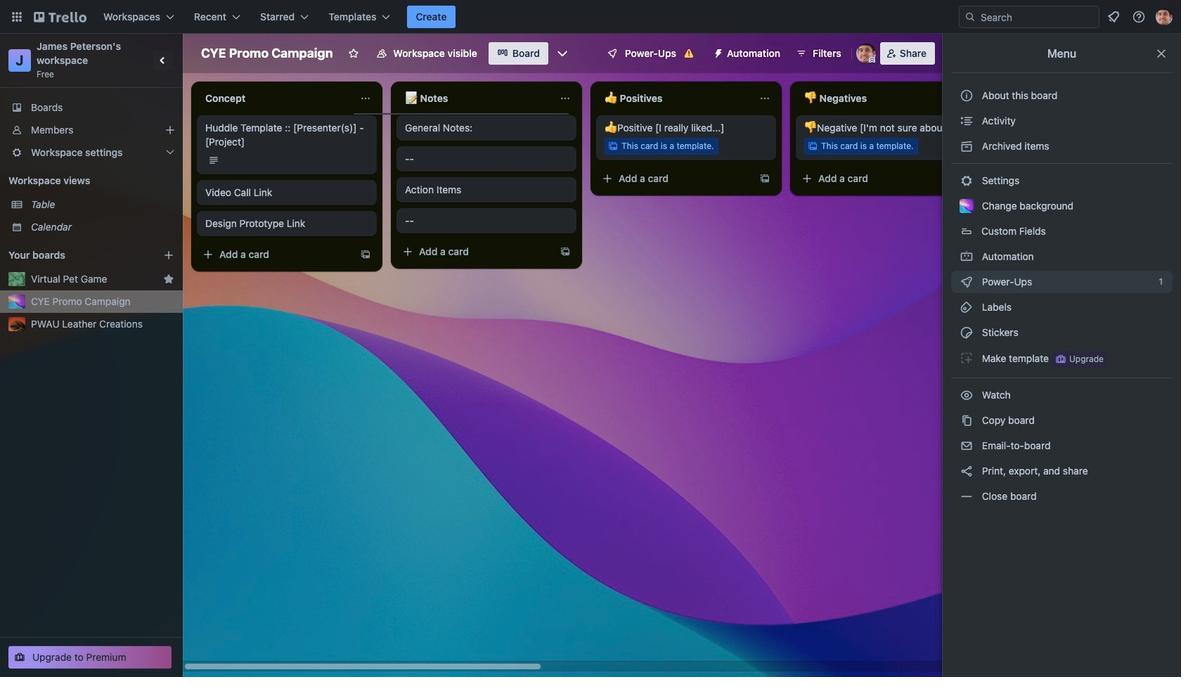 Task type: vqa. For each thing, say whether or not it's contained in the screenshot.
Settings "link"
no



Task type: describe. For each thing, give the bounding box(es) containing it.
10 sm image from the top
[[960, 489, 974, 503]]

james peterson (jamespeterson93) image
[[1156, 8, 1173, 25]]

6 sm image from the top
[[960, 388, 974, 402]]

add board image
[[163, 250, 174, 261]]

search image
[[965, 11, 976, 23]]

Search field
[[976, 7, 1099, 27]]

7 sm image from the top
[[960, 413, 974, 428]]

primary element
[[0, 0, 1181, 34]]

starred icon image
[[163, 274, 174, 285]]

3 sm image from the top
[[960, 174, 974, 188]]

Board name text field
[[194, 42, 340, 65]]

star or unstar board image
[[348, 48, 360, 59]]

back to home image
[[34, 6, 86, 28]]



Task type: locate. For each thing, give the bounding box(es) containing it.
1 sm image from the top
[[960, 114, 974, 128]]

0 vertical spatial create from template… image
[[759, 173, 771, 184]]

create from template… image
[[759, 173, 771, 184], [560, 246, 571, 257]]

None text field
[[197, 87, 354, 110], [397, 87, 554, 110], [796, 87, 954, 110], [197, 87, 354, 110], [397, 87, 554, 110], [796, 87, 954, 110]]

None text field
[[596, 87, 754, 110]]

create from template… image
[[360, 249, 371, 260]]

sm image
[[960, 114, 974, 128], [960, 139, 974, 153], [960, 174, 974, 188], [960, 250, 974, 264], [960, 351, 974, 365], [960, 388, 974, 402], [960, 413, 974, 428], [960, 439, 974, 453], [960, 464, 974, 478], [960, 489, 974, 503]]

customize views image
[[555, 46, 569, 60]]

james peterson (jamespeterson93) image
[[856, 44, 876, 63]]

0 notifications image
[[1105, 8, 1122, 25]]

your boards with 3 items element
[[8, 247, 142, 264]]

9 sm image from the top
[[960, 464, 974, 478]]

this member is an admin of this board. image
[[869, 57, 875, 63]]

5 sm image from the top
[[960, 351, 974, 365]]

0 horizontal spatial create from template… image
[[560, 246, 571, 257]]

8 sm image from the top
[[960, 439, 974, 453]]

workspace navigation collapse icon image
[[153, 51, 173, 70]]

4 sm image from the top
[[960, 250, 974, 264]]

sm image
[[707, 42, 727, 62], [960, 275, 974, 289], [960, 300, 974, 314], [960, 326, 974, 340]]

1 horizontal spatial create from template… image
[[759, 173, 771, 184]]

2 sm image from the top
[[960, 139, 974, 153]]

1 vertical spatial create from template… image
[[560, 246, 571, 257]]

open information menu image
[[1132, 10, 1146, 24]]



